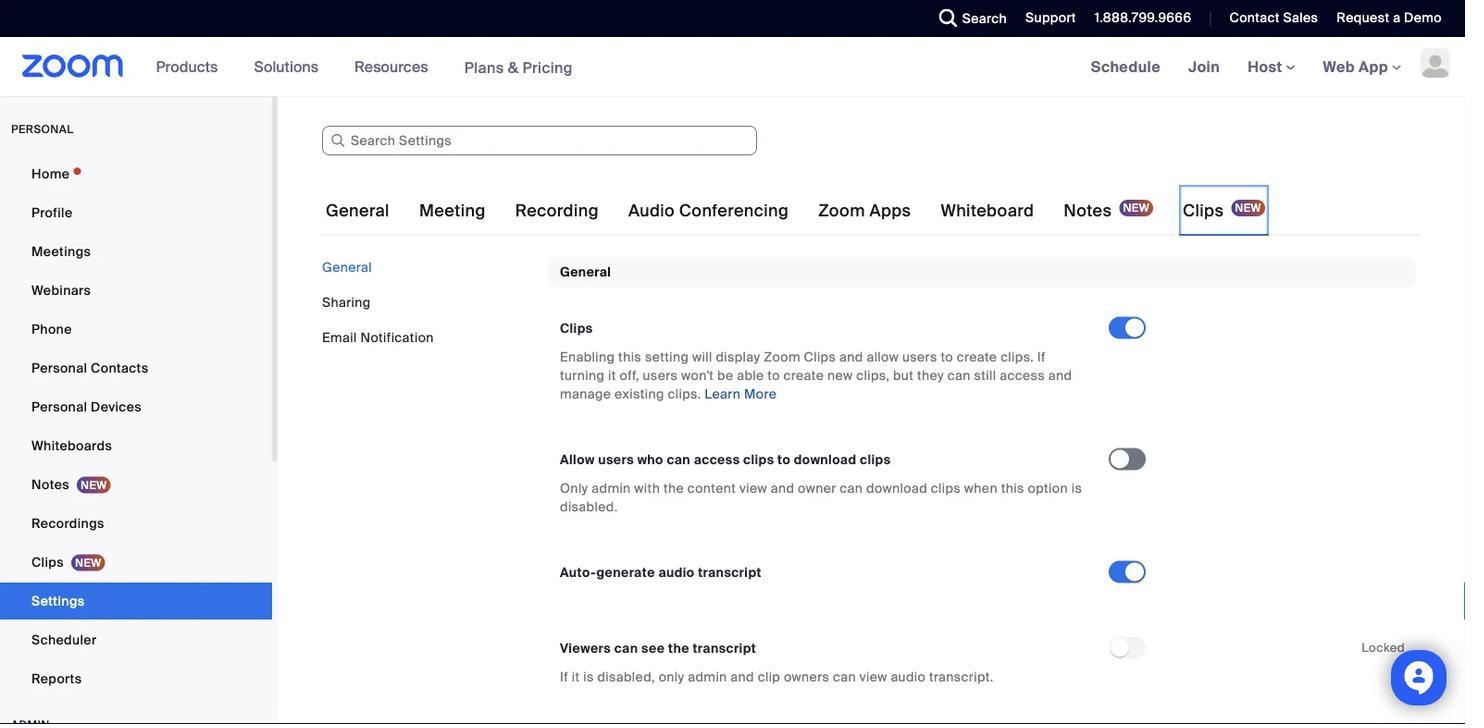 Task type: vqa. For each thing, say whether or not it's contained in the screenshot.
Locked
yes



Task type: describe. For each thing, give the bounding box(es) containing it.
reports link
[[0, 661, 272, 698]]

1 horizontal spatial users
[[643, 367, 678, 385]]

personal
[[11, 122, 74, 137]]

and left clip
[[731, 669, 754, 686]]

option
[[1028, 480, 1068, 498]]

viewers
[[560, 641, 611, 658]]

1.888.799.9666 button up schedule link
[[1095, 9, 1192, 26]]

recording
[[515, 200, 599, 222]]

join
[[1189, 57, 1220, 76]]

allow
[[867, 349, 899, 366]]

sharing
[[322, 294, 371, 311]]

learn
[[705, 386, 741, 403]]

resources
[[355, 57, 428, 76]]

is inside only admin with the content view and owner can download clips when this option is disabled.
[[1072, 480, 1082, 498]]

0 horizontal spatial access
[[694, 452, 740, 469]]

personal for personal devices
[[31, 399, 87, 416]]

2 horizontal spatial users
[[903, 349, 938, 366]]

0 vertical spatial to
[[941, 349, 954, 366]]

transcript.
[[929, 669, 994, 686]]

setting
[[645, 349, 689, 366]]

download inside only admin with the content view and owner can download clips when this option is disabled.
[[867, 480, 928, 498]]

still
[[974, 367, 997, 385]]

demo
[[1404, 9, 1442, 26]]

viewers can see the transcript
[[560, 641, 756, 658]]

0 horizontal spatial if
[[560, 669, 568, 686]]

conferencing
[[679, 200, 789, 222]]

zoom logo image
[[22, 55, 124, 78]]

allow
[[560, 452, 595, 469]]

meeting
[[419, 200, 486, 222]]

owners
[[784, 669, 830, 686]]

turning
[[560, 367, 605, 385]]

0 vertical spatial clips.
[[1001, 349, 1034, 366]]

web app button
[[1323, 57, 1402, 76]]

webinars link
[[0, 272, 272, 309]]

only
[[560, 480, 588, 498]]

apps
[[870, 200, 911, 222]]

general down recording
[[560, 264, 611, 281]]

learn more link
[[705, 386, 777, 403]]

general up sharing 'link'
[[322, 259, 372, 276]]

scheduler
[[31, 632, 97, 649]]

existing
[[615, 386, 664, 403]]

view inside only admin with the content view and owner can download clips when this option is disabled.
[[740, 480, 767, 498]]

solutions button
[[254, 37, 327, 96]]

recordings link
[[0, 505, 272, 542]]

admin inside only admin with the content view and owner can download clips when this option is disabled.
[[592, 480, 631, 498]]

will
[[692, 349, 713, 366]]

profile
[[31, 204, 73, 221]]

search button
[[926, 0, 1012, 37]]

email
[[322, 329, 357, 346]]

zoom inside 'tabs of my account settings page' tab list
[[819, 200, 865, 222]]

web
[[1323, 57, 1355, 76]]

app
[[1359, 57, 1389, 76]]

0 horizontal spatial clips.
[[668, 386, 701, 403]]

contact sales
[[1230, 9, 1319, 26]]

1 vertical spatial view
[[860, 669, 887, 686]]

auto-
[[560, 565, 597, 582]]

recordings
[[31, 515, 104, 532]]

clips link
[[0, 544, 272, 581]]

can inside enabling this setting will display zoom clips and allow users to create clips. if turning it off, users won't be able to create new clips, but they can still access and manage existing clips.
[[948, 367, 971, 385]]

owner
[[798, 480, 837, 498]]

support
[[1026, 9, 1076, 26]]

sales
[[1284, 9, 1319, 26]]

can right owners
[[833, 669, 856, 686]]

enabling
[[560, 349, 615, 366]]

zoom inside enabling this setting will display zoom clips and allow users to create clips. if turning it off, users won't be able to create new clips, but they can still access and manage existing clips.
[[764, 349, 801, 366]]

disabled.
[[560, 499, 618, 516]]

products
[[156, 57, 218, 76]]

clips inside 'tabs of my account settings page' tab list
[[1183, 200, 1224, 222]]

menu bar containing general
[[322, 258, 535, 347]]

new
[[828, 367, 853, 385]]

allow users who can access clips to download clips
[[560, 452, 891, 469]]

notes link
[[0, 467, 272, 504]]

and inside only admin with the content view and owner can download clips when this option is disabled.
[[771, 480, 795, 498]]

pricing
[[523, 58, 573, 77]]

web app
[[1323, 57, 1389, 76]]

enabling this setting will display zoom clips and allow users to create clips. if turning it off, users won't be able to create new clips, but they can still access and manage existing clips.
[[560, 349, 1072, 403]]

profile picture image
[[1421, 48, 1451, 78]]

personal for personal contacts
[[31, 360, 87, 377]]

whiteboards
[[31, 437, 112, 455]]

products button
[[156, 37, 226, 96]]

who
[[638, 452, 664, 469]]

phone link
[[0, 311, 272, 348]]

join link
[[1175, 37, 1234, 96]]

when
[[965, 480, 998, 498]]

it inside enabling this setting will display zoom clips and allow users to create clips. if turning it off, users won't be able to create new clips, but they can still access and manage existing clips.
[[608, 367, 616, 385]]

can inside only admin with the content view and owner can download clips when this option is disabled.
[[840, 480, 863, 498]]

audio conferencing
[[628, 200, 789, 222]]

banner containing products
[[0, 37, 1465, 98]]

personal contacts link
[[0, 350, 272, 387]]

phone
[[31, 321, 72, 338]]

locked
[[1362, 641, 1405, 656]]

home
[[31, 165, 70, 182]]

1.888.799.9666
[[1095, 9, 1192, 26]]

2 vertical spatial to
[[778, 452, 791, 469]]

clips inside personal menu "menu"
[[31, 554, 64, 571]]

can right "who"
[[667, 452, 691, 469]]

notes inside personal menu "menu"
[[31, 476, 69, 493]]

0 horizontal spatial users
[[598, 452, 634, 469]]

disabled,
[[598, 669, 655, 686]]



Task type: locate. For each thing, give the bounding box(es) containing it.
whiteboard
[[941, 200, 1034, 222]]

generate
[[597, 565, 655, 582]]

0 horizontal spatial it
[[572, 669, 580, 686]]

1 vertical spatial it
[[572, 669, 580, 686]]

be
[[717, 367, 734, 385]]

1 vertical spatial this
[[1001, 480, 1025, 498]]

create left new
[[784, 367, 824, 385]]

1 horizontal spatial zoom
[[819, 200, 865, 222]]

this inside enabling this setting will display zoom clips and allow users to create clips. if turning it off, users won't be able to create new clips, but they can still access and manage existing clips.
[[618, 349, 642, 366]]

see
[[642, 641, 665, 658]]

1 horizontal spatial download
[[867, 480, 928, 498]]

1 vertical spatial is
[[583, 669, 594, 686]]

it left off,
[[608, 367, 616, 385]]

1 horizontal spatial view
[[860, 669, 887, 686]]

general link
[[322, 259, 372, 276]]

2 personal from the top
[[31, 399, 87, 416]]

users left "who"
[[598, 452, 634, 469]]

if
[[1038, 349, 1046, 366], [560, 669, 568, 686]]

users down setting
[[643, 367, 678, 385]]

1 vertical spatial clips.
[[668, 386, 701, 403]]

and up new
[[840, 349, 863, 366]]

contacts
[[91, 360, 149, 377]]

admin right only
[[688, 669, 727, 686]]

a
[[1393, 9, 1401, 26]]

view down 'allow users who can access clips to download clips'
[[740, 480, 767, 498]]

1 horizontal spatial is
[[1072, 480, 1082, 498]]

1 horizontal spatial if
[[1038, 349, 1046, 366]]

1 horizontal spatial this
[[1001, 480, 1025, 498]]

the inside only admin with the content view and owner can download clips when this option is disabled.
[[664, 480, 684, 498]]

personal contacts
[[31, 360, 149, 377]]

1 horizontal spatial clips.
[[1001, 349, 1034, 366]]

0 vertical spatial is
[[1072, 480, 1082, 498]]

1 horizontal spatial access
[[1000, 367, 1045, 385]]

1.888.799.9666 button up schedule
[[1081, 0, 1196, 37]]

clips left "when"
[[931, 480, 961, 498]]

more
[[744, 386, 777, 403]]

1 vertical spatial personal
[[31, 399, 87, 416]]

1.888.799.9666 button
[[1081, 0, 1196, 37], [1095, 9, 1192, 26]]

contact sales link
[[1216, 0, 1323, 37], [1230, 9, 1319, 26]]

transcript down content
[[698, 565, 762, 582]]

&
[[508, 58, 519, 77]]

1 horizontal spatial clips
[[860, 452, 891, 469]]

solutions
[[254, 57, 319, 76]]

0 horizontal spatial audio
[[659, 565, 695, 582]]

request
[[1337, 9, 1390, 26]]

0 vertical spatial transcript
[[698, 565, 762, 582]]

it down viewers
[[572, 669, 580, 686]]

search
[[963, 10, 1007, 27]]

clip
[[758, 669, 781, 686]]

1 vertical spatial notes
[[31, 476, 69, 493]]

personal
[[31, 360, 87, 377], [31, 399, 87, 416]]

0 vertical spatial this
[[618, 349, 642, 366]]

download right owner
[[867, 480, 928, 498]]

webinars
[[31, 282, 91, 299]]

to up they
[[941, 349, 954, 366]]

notes inside 'tabs of my account settings page' tab list
[[1064, 200, 1112, 222]]

general inside 'tabs of my account settings page' tab list
[[326, 200, 390, 222]]

to up only admin with the content view and owner can download clips when this option is disabled.
[[778, 452, 791, 469]]

0 horizontal spatial is
[[583, 669, 594, 686]]

1 personal from the top
[[31, 360, 87, 377]]

can left see
[[614, 641, 638, 658]]

0 vertical spatial create
[[957, 349, 997, 366]]

contact
[[1230, 9, 1280, 26]]

able
[[737, 367, 764, 385]]

1 vertical spatial transcript
[[693, 641, 756, 658]]

view right owners
[[860, 669, 887, 686]]

0 vertical spatial it
[[608, 367, 616, 385]]

0 horizontal spatial admin
[[592, 480, 631, 498]]

scheduler link
[[0, 622, 272, 659]]

1 horizontal spatial it
[[608, 367, 616, 385]]

banner
[[0, 37, 1465, 98]]

the for see
[[668, 641, 690, 658]]

1 vertical spatial access
[[694, 452, 740, 469]]

1 vertical spatial if
[[560, 669, 568, 686]]

sharing link
[[322, 294, 371, 311]]

1 horizontal spatial admin
[[688, 669, 727, 686]]

personal down phone
[[31, 360, 87, 377]]

support link
[[1012, 0, 1081, 37], [1026, 9, 1076, 26]]

only admin with the content view and owner can download clips when this option is disabled.
[[560, 480, 1082, 516]]

0 horizontal spatial clips
[[743, 452, 774, 469]]

0 vertical spatial the
[[664, 480, 684, 498]]

clips
[[743, 452, 774, 469], [860, 452, 891, 469], [931, 480, 961, 498]]

settings link
[[0, 583, 272, 620]]

content
[[688, 480, 736, 498]]

is
[[1072, 480, 1082, 498], [583, 669, 594, 686]]

email notification link
[[322, 329, 434, 346]]

the right see
[[668, 641, 690, 658]]

plans & pricing
[[464, 58, 573, 77]]

2 horizontal spatial clips
[[931, 480, 961, 498]]

0 vertical spatial view
[[740, 480, 767, 498]]

the for with
[[664, 480, 684, 498]]

zoom up able
[[764, 349, 801, 366]]

and right still
[[1049, 367, 1072, 385]]

1 vertical spatial users
[[643, 367, 678, 385]]

0 vertical spatial access
[[1000, 367, 1045, 385]]

general
[[326, 200, 390, 222], [322, 259, 372, 276], [560, 264, 611, 281]]

general element
[[549, 258, 1416, 710]]

can left still
[[948, 367, 971, 385]]

can right owner
[[840, 480, 863, 498]]

transcript up if it is disabled, only admin and clip owners can view audio transcript.
[[693, 641, 756, 658]]

settings
[[31, 593, 85, 610]]

0 horizontal spatial download
[[794, 452, 857, 469]]

schedule link
[[1077, 37, 1175, 96]]

1 vertical spatial admin
[[688, 669, 727, 686]]

0 vertical spatial if
[[1038, 349, 1046, 366]]

is right option
[[1072, 480, 1082, 498]]

this up off,
[[618, 349, 642, 366]]

plans
[[464, 58, 504, 77]]

notes
[[1064, 200, 1112, 222], [31, 476, 69, 493]]

1 vertical spatial audio
[[891, 669, 926, 686]]

2 vertical spatial users
[[598, 452, 634, 469]]

and left owner
[[771, 480, 795, 498]]

schedule
[[1091, 57, 1161, 76]]

only
[[659, 669, 685, 686]]

1 vertical spatial the
[[668, 641, 690, 658]]

zoom apps
[[819, 200, 911, 222]]

0 horizontal spatial view
[[740, 480, 767, 498]]

request a demo
[[1337, 9, 1442, 26]]

to up more
[[768, 367, 780, 385]]

home link
[[0, 156, 272, 193]]

access up content
[[694, 452, 740, 469]]

users up they
[[903, 349, 938, 366]]

personal devices
[[31, 399, 142, 416]]

personal inside personal contacts 'link'
[[31, 360, 87, 377]]

meetings
[[31, 243, 91, 260]]

view
[[740, 480, 767, 498], [860, 669, 887, 686]]

if it is disabled, only admin and clip owners can view audio transcript.
[[560, 669, 994, 686]]

but
[[893, 367, 914, 385]]

host
[[1248, 57, 1286, 76]]

0 horizontal spatial notes
[[31, 476, 69, 493]]

personal up whiteboards
[[31, 399, 87, 416]]

1 vertical spatial to
[[768, 367, 780, 385]]

product information navigation
[[142, 37, 587, 98]]

clips inside only admin with the content view and owner can download clips when this option is disabled.
[[931, 480, 961, 498]]

0 vertical spatial admin
[[592, 480, 631, 498]]

audio
[[628, 200, 675, 222]]

0 horizontal spatial zoom
[[764, 349, 801, 366]]

clips,
[[857, 367, 890, 385]]

email notification
[[322, 329, 434, 346]]

menu bar
[[322, 258, 535, 347]]

whiteboards link
[[0, 428, 272, 465]]

is down viewers
[[583, 669, 594, 686]]

1 vertical spatial create
[[784, 367, 824, 385]]

this right "when"
[[1001, 480, 1025, 498]]

access
[[1000, 367, 1045, 385], [694, 452, 740, 469]]

this inside only admin with the content view and owner can download clips when this option is disabled.
[[1001, 480, 1025, 498]]

resources button
[[355, 37, 437, 96]]

profile link
[[0, 194, 272, 231]]

access right still
[[1000, 367, 1045, 385]]

audio right generate
[[659, 565, 695, 582]]

access inside enabling this setting will display zoom clips and allow users to create clips. if turning it off, users won't be able to create new clips, but they can still access and manage existing clips.
[[1000, 367, 1045, 385]]

0 vertical spatial personal
[[31, 360, 87, 377]]

off,
[[620, 367, 639, 385]]

personal inside personal devices link
[[31, 399, 87, 416]]

won't
[[681, 367, 714, 385]]

download up owner
[[794, 452, 857, 469]]

0 vertical spatial download
[[794, 452, 857, 469]]

personal menu menu
[[0, 156, 272, 700]]

if inside enabling this setting will display zoom clips and allow users to create clips. if turning it off, users won't be able to create new clips, but they can still access and manage existing clips.
[[1038, 349, 1046, 366]]

0 horizontal spatial this
[[618, 349, 642, 366]]

plans & pricing link
[[464, 58, 573, 77], [464, 58, 573, 77]]

clips.
[[1001, 349, 1034, 366], [668, 386, 701, 403]]

0 horizontal spatial create
[[784, 367, 824, 385]]

the right 'with'
[[664, 480, 684, 498]]

meetings navigation
[[1077, 37, 1465, 98]]

1 horizontal spatial create
[[957, 349, 997, 366]]

1 horizontal spatial audio
[[891, 669, 926, 686]]

reports
[[31, 671, 82, 688]]

transcript
[[698, 565, 762, 582], [693, 641, 756, 658]]

1 horizontal spatial notes
[[1064, 200, 1112, 222]]

notification
[[360, 329, 434, 346]]

1 vertical spatial zoom
[[764, 349, 801, 366]]

clips up only admin with the content view and owner can download clips when this option is disabled.
[[860, 452, 891, 469]]

learn more
[[705, 386, 777, 403]]

admin up disabled.
[[592, 480, 631, 498]]

meetings link
[[0, 233, 272, 270]]

clips down more
[[743, 452, 774, 469]]

1 vertical spatial download
[[867, 480, 928, 498]]

0 vertical spatial users
[[903, 349, 938, 366]]

0 vertical spatial zoom
[[819, 200, 865, 222]]

clips inside enabling this setting will display zoom clips and allow users to create clips. if turning it off, users won't be able to create new clips, but they can still access and manage existing clips.
[[804, 349, 836, 366]]

create up still
[[957, 349, 997, 366]]

display
[[716, 349, 760, 366]]

zoom left apps
[[819, 200, 865, 222]]

devices
[[91, 399, 142, 416]]

general up general link
[[326, 200, 390, 222]]

audio left transcript.
[[891, 669, 926, 686]]

0 vertical spatial audio
[[659, 565, 695, 582]]

admin
[[592, 480, 631, 498], [688, 669, 727, 686]]

0 vertical spatial notes
[[1064, 200, 1112, 222]]

tabs of my account settings page tab list
[[322, 185, 1269, 237]]

with
[[634, 480, 660, 498]]

Search Settings text field
[[322, 126, 757, 156]]



